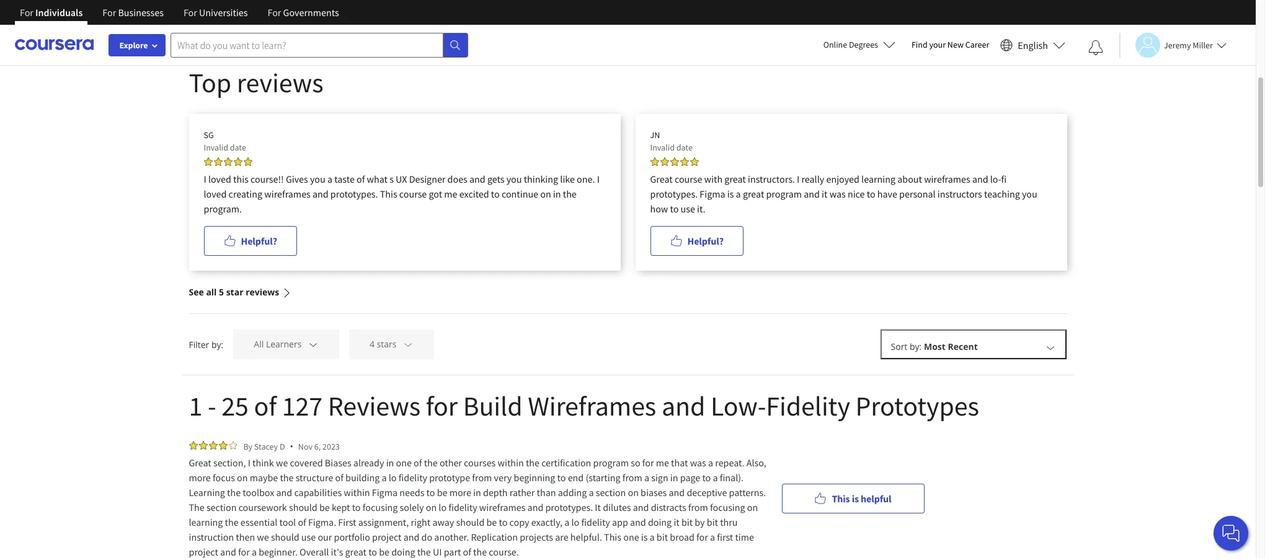 Task type: describe. For each thing, give the bounding box(es) containing it.
jn invalid date
[[650, 130, 693, 153]]

1 horizontal spatial doing
[[648, 517, 672, 529]]

depth
[[483, 487, 508, 499]]

miller
[[1193, 39, 1213, 51]]

on right focus
[[237, 472, 248, 484]]

for governments
[[268, 6, 339, 19]]

course inside i loved this course!! gives you a taste of what s ux designer does and gets you thinking like one. i loved creating wireframes and prototypes. this course got me excited to continue on in the program.
[[399, 188, 427, 200]]

the inside i loved this course!! gives you a taste of what s ux designer does and gets you thinking like one. i loved creating wireframes and prototypes. this course got me excited to continue on in the program.
[[563, 188, 577, 200]]

1
[[189, 389, 202, 424]]

be down prototype
[[437, 487, 447, 499]]

fidelity down apply
[[788, 22, 815, 34]]

than
[[537, 487, 556, 499]]

2 horizontal spatial lo
[[571, 517, 579, 529]]

should down capabilities
[[289, 502, 317, 514]]

should down tool
[[271, 531, 299, 544]]

wireframes inside great course with great instructors. i really enjoyed learning about wireframes and lo-fi prototypes. figma is a great program and it was nice to have personal instructors teaching you how to use it.
[[924, 173, 970, 185]]

focus
[[213, 472, 235, 484]]

to right nice
[[867, 188, 875, 200]]

be up the replication
[[486, 517, 497, 529]]

scenarios.
[[368, 7, 408, 19]]

the up bas
[[966, 7, 979, 19]]

4
[[370, 339, 375, 351]]

2 horizontal spatial ux
[[897, 7, 908, 19]]

5
[[219, 286, 224, 298]]

designers.
[[910, 7, 952, 19]]

all learners button
[[233, 330, 339, 360]]

stars
[[377, 339, 397, 351]]

chevron down image for stars
[[402, 339, 414, 351]]

1 focusing from the left
[[363, 502, 398, 514]]

english
[[1018, 39, 1048, 51]]

- left "apply" in the right of the page
[[916, 22, 919, 34]]

to right the needs on the left bottom of the page
[[426, 487, 435, 499]]

it inside great course with great instructors. i really enjoyed learning about wireframes and lo-fi prototypes. figma is a great program and it was nice to have personal instructors teaching you how to use it.
[[822, 188, 827, 200]]

helpful? for this
[[241, 235, 277, 247]]

fidelity down it
[[581, 517, 610, 529]]

0 vertical spatial loved
[[208, 173, 231, 185]]

this inside i loved this course!! gives you a taste of what s ux designer does and gets you thinking like one. i loved creating wireframes and prototypes. this course got me excited to continue on in the program.
[[233, 173, 249, 185]]

to inside activities that simulate real-world ux design scenarios. learners who complete the seven courses in this certificate program should be equipped to apply for entry-level jobs as ux designers.  by the end of this course, you will be able to:    - develop a goal statement.     - create two types of storyboards: big picture and close-up.     - understand the difference between low-fidelity and high-fidelity design.     - apply the bas ... view all
[[773, 7, 781, 19]]

of up the needs on the left bottom of the page
[[414, 457, 422, 469]]

you up continue
[[506, 173, 522, 185]]

capabilities
[[294, 487, 342, 499]]

in right sign
[[670, 472, 678, 484]]

new
[[947, 39, 964, 50]]

by inside by stacey d • nov 6, 2023
[[243, 441, 252, 452]]

learning inside great section, i think we covered biases already in one of the other courses within the certification program so for me that was a repeat. also, more focus on maybe the structure of building a lo fidelity prototype from very beginning to end (starting from a sign in page to a final). learning the toolbox and capabilities within figma needs to be more in depth rather than adding a section on biases and deceptive patterns. the section coursework should be kept to focusing solely on lo fidelity wireframes and prototypes. it dilutes and distracts from focusing on learning the essential tool of figma. first assignment, right away should be to copy exactly, a lo fidelity app and doing it bit by bit thru instruction then we should use our portfolio project and do another. replication projects are helpful. this one is a bit broad for a first time project and for a beginner. overall it's great to be doing the ui part of the course.
[[189, 517, 223, 529]]

on up right
[[426, 502, 437, 514]]

maybe
[[250, 472, 278, 484]]

is inside great section, i think we covered biases already in one of the other courses within the certification program so for me that was a repeat. also, more focus on maybe the structure of building a lo fidelity prototype from very beginning to end (starting from a sign in page to a final). learning the toolbox and capabilities within figma needs to be more in depth rather than adding a section on biases and deceptive patterns. the section coursework should be kept to focusing solely on lo fidelity wireframes and prototypes. it dilutes and distracts from focusing on learning the essential tool of figma. first assignment, right away should be to copy exactly, a lo fidelity app and doing it bit by bit thru instruction then we should use our portfolio project and do another. replication projects are helpful. this one is a bit broad for a first time project and for a beginner. overall it's great to be doing the ui part of the course.
[[641, 531, 648, 544]]

2 horizontal spatial from
[[688, 502, 708, 514]]

tool
[[279, 517, 296, 529]]

0 horizontal spatial section
[[206, 502, 237, 514]]

on inside i loved this course!! gives you a taste of what s ux designer does and gets you thinking like one. i loved creating wireframes and prototypes. this course got me excited to continue on in the program.
[[540, 188, 551, 200]]

explore button
[[109, 34, 166, 56]]

1 horizontal spatial we
[[276, 457, 288, 469]]

is inside this is helpful "button"
[[852, 493, 859, 505]]

1 vertical spatial more
[[449, 487, 471, 499]]

jobs
[[866, 7, 883, 19]]

design
[[339, 7, 365, 19]]

i loved this course!! gives you a taste of what s ux designer does and gets you thinking like one. i loved creating wireframes and prototypes. this course got me excited to continue on in the program.
[[204, 173, 600, 215]]

of right part
[[463, 546, 471, 559]]

gives
[[286, 173, 308, 185]]

explore
[[119, 40, 148, 51]]

for for governments
[[268, 6, 281, 19]]

jeremy miller
[[1164, 39, 1213, 51]]

end inside activities that simulate real-world ux design scenarios. learners who complete the seven courses in this certificate program should be equipped to apply for entry-level jobs as ux designers.  by the end of this course, you will be able to:    - develop a goal statement.     - create two types of storyboards: big picture and close-up.     - understand the difference between low-fidelity and high-fidelity design.     - apply the bas ... view all
[[982, 7, 997, 19]]

me inside i loved this course!! gives you a taste of what s ux designer does and gets you thinking like one. i loved creating wireframes and prototypes. this course got me excited to continue on in the program.
[[444, 188, 457, 200]]

section,
[[213, 457, 246, 469]]

of down the who
[[454, 22, 463, 34]]

build
[[463, 389, 522, 424]]

for for businesses
[[103, 6, 116, 19]]

will
[[206, 22, 219, 34]]

chevron down image for learners
[[308, 339, 319, 351]]

the left bas
[[946, 22, 960, 34]]

deceptive
[[687, 487, 727, 499]]

it.
[[697, 203, 705, 215]]

by
[[695, 517, 705, 529]]

all inside activities that simulate real-world ux design scenarios. learners who complete the seven courses in this certificate program should be equipped to apply for entry-level jobs as ux designers.  by the end of this course, you will be able to:    - develop a goal statement.     - create two types of storyboards: big picture and close-up.     - understand the difference between low-fidelity and high-fidelity design.     - apply the bas ... view all
[[1014, 21, 1032, 35]]

away
[[432, 517, 454, 529]]

0 vertical spatial project
[[372, 531, 402, 544]]

0 horizontal spatial project
[[189, 546, 218, 559]]

final).
[[720, 472, 744, 484]]

great for great course with great instructors. i really enjoyed learning about wireframes and lo-fi prototypes. figma is a great program and it was nice to have personal instructors teaching you how to use it.
[[650, 173, 673, 185]]

reviews
[[328, 389, 420, 424]]

replication
[[471, 531, 518, 544]]

beginner.
[[259, 546, 298, 559]]

beginning
[[514, 472, 555, 484]]

by: for filter
[[211, 339, 223, 351]]

to down certification
[[557, 472, 566, 484]]

part
[[444, 546, 461, 559]]

1 vertical spatial doing
[[391, 546, 415, 559]]

0 horizontal spatial bit
[[657, 531, 668, 544]]

•
[[290, 441, 293, 453]]

the down the replication
[[473, 546, 487, 559]]

was for that
[[690, 457, 706, 469]]

prototypes. inside great section, i think we covered biases already in one of the other courses within the certification program so for me that was a repeat. also, more focus on maybe the structure of building a lo fidelity prototype from very beginning to end (starting from a sign in page to a final). learning the toolbox and capabilities within figma needs to be more in depth rather than adding a section on biases and deceptive patterns. the section coursework should be kept to focusing solely on lo fidelity wireframes and prototypes. it dilutes and distracts from focusing on learning the essential tool of figma. first assignment, right away should be to copy exactly, a lo fidelity app and doing it bit by bit thru instruction then we should use our portfolio project and do another. replication projects are helpful. this one is a bit broad for a first time project and for a beginner. overall it's great to be doing the ui part of the course.
[[545, 502, 593, 514]]

of up view
[[999, 7, 1008, 19]]

that inside activities that simulate real-world ux design scenarios. learners who complete the seven courses in this certificate program should be equipped to apply for entry-level jobs as ux designers.  by the end of this course, you will be able to:    - develop a goal statement.     - create two types of storyboards: big picture and close-up.     - understand the difference between low-fidelity and high-fidelity design.     - apply the bas ... view all
[[226, 7, 242, 19]]

assignment,
[[358, 517, 409, 529]]

great for great section, i think we covered biases already in one of the other courses within the certification program so for me that was a repeat. also, more focus on maybe the structure of building a lo fidelity prototype from very beginning to end (starting from a sign in page to a final). learning the toolbox and capabilities within figma needs to be more in depth rather than adding a section on biases and deceptive patterns. the section coursework should be kept to focusing solely on lo fidelity wireframes and prototypes. it dilutes and distracts from focusing on learning the essential tool of figma. first assignment, right away should be to copy exactly, a lo fidelity app and doing it bit by bit thru instruction then we should use our portfolio project and do another. replication projects are helpful. this one is a bit broad for a first time project and for a beginner. overall it's great to be doing the ui part of the course.
[[189, 457, 211, 469]]

- left create on the top of page
[[379, 22, 382, 34]]

- right to:
[[266, 22, 269, 34]]

for inside activities that simulate real-world ux design scenarios. learners who complete the seven courses in this certificate program should be equipped to apply for entry-level jobs as ux designers.  by the end of this course, you will be able to:    - develop a goal statement.     - create two types of storyboards: big picture and close-up.     - understand the difference between low-fidelity and high-fidelity design.     - apply the bas ... view all
[[807, 7, 819, 19]]

patterns.
[[729, 487, 766, 499]]

1 vertical spatial loved
[[204, 188, 227, 200]]

businesses
[[118, 6, 164, 19]]

you right gives
[[310, 173, 325, 185]]

picture
[[533, 22, 561, 34]]

should inside activities that simulate real-world ux design scenarios. learners who complete the seven courses in this certificate program should be equipped to apply for entry-level jobs as ux designers.  by the end of this course, you will be able to:    - develop a goal statement.     - create two types of storyboards: big picture and close-up.     - understand the difference between low-fidelity and high-fidelity design.     - apply the bas ... view all
[[690, 7, 717, 19]]

other
[[440, 457, 462, 469]]

lo-
[[990, 173, 1001, 185]]

4 stars button
[[349, 330, 434, 360]]

nov
[[298, 441, 313, 452]]

you inside great course with great instructors. i really enjoyed learning about wireframes and lo-fi prototypes. figma is a great program and it was nice to have personal instructors teaching you how to use it.
[[1022, 188, 1037, 200]]

helpful.
[[570, 531, 602, 544]]

jeremy
[[1164, 39, 1191, 51]]

the up big
[[508, 7, 521, 19]]

toolbox
[[243, 487, 274, 499]]

complete
[[468, 7, 506, 19]]

0 horizontal spatial ux
[[325, 7, 336, 19]]

banner navigation
[[10, 0, 349, 34]]

most
[[924, 341, 946, 353]]

helpful
[[861, 493, 891, 505]]

course,
[[1027, 7, 1056, 19]]

prototypes. inside i loved this course!! gives you a taste of what s ux designer does and gets you thinking like one. i loved creating wireframes and prototypes. this course got me excited to continue on in the program.
[[330, 188, 378, 200]]

1 horizontal spatial this
[[593, 7, 608, 19]]

the right the "maybe"
[[280, 472, 294, 484]]

1 horizontal spatial section
[[596, 487, 626, 499]]

learners inside activities that simulate real-world ux design scenarios. learners who complete the seven courses in this certificate program should be equipped to apply for entry-level jobs as ux designers.  by the end of this course, you will be able to:    - develop a goal statement.     - create two types of storyboards: big picture and close-up.     - understand the difference between low-fidelity and high-fidelity design.     - apply the bas ... view all
[[411, 7, 446, 19]]

creating
[[229, 188, 262, 200]]

the left 'ui'
[[417, 546, 431, 559]]

in left depth
[[473, 487, 481, 499]]

1 vertical spatial great
[[743, 188, 764, 200]]

in right already
[[386, 457, 394, 469]]

1 vertical spatial we
[[257, 531, 269, 544]]

for left build
[[426, 389, 458, 424]]

0 vertical spatial great
[[724, 173, 746, 185]]

types
[[430, 22, 452, 34]]

to left copy
[[499, 517, 507, 529]]

our
[[318, 531, 332, 544]]

simulate
[[245, 7, 279, 19]]

0 vertical spatial reviews
[[237, 66, 323, 100]]

for businesses
[[103, 6, 164, 19]]

sort
[[891, 341, 907, 353]]

see
[[189, 286, 204, 298]]

personal
[[899, 188, 936, 200]]

figma.
[[308, 517, 336, 529]]

the up then
[[225, 517, 239, 529]]

date for course
[[676, 142, 693, 153]]

apply
[[783, 7, 805, 19]]

between
[[734, 22, 769, 34]]

the left other
[[424, 457, 438, 469]]

2 focusing from the left
[[710, 502, 745, 514]]

wireframes
[[528, 389, 656, 424]]

see all 5 star reviews button
[[189, 271, 292, 314]]

1 horizontal spatial within
[[498, 457, 524, 469]]

show notifications image
[[1088, 40, 1103, 55]]

it inside great section, i think we covered biases already in one of the other courses within the certification program so for me that was a repeat. also, more focus on maybe the structure of building a lo fidelity prototype from very beginning to end (starting from a sign in page to a final). learning the toolbox and capabilities within figma needs to be more in depth rather than adding a section on biases and deceptive patterns. the section coursework should be kept to focusing solely on lo fidelity wireframes and prototypes. it dilutes and distracts from focusing on learning the essential tool of figma. first assignment, right away should be to copy exactly, a lo fidelity app and doing it bit by bit thru instruction then we should use our portfolio project and do another. replication projects are helpful. this one is a bit broad for a first time project and for a beginner. overall it's great to be doing the ui part of the course.
[[674, 517, 679, 529]]

big
[[518, 22, 530, 34]]

the left the difference on the top right of page
[[675, 22, 688, 34]]

helpful? button for great course with great instructors. i really enjoyed learning about wireframes and lo-fi prototypes. figma is a great program and it was nice to have personal instructors teaching you how to use it.
[[650, 226, 743, 256]]

fidelity down jobs
[[856, 22, 883, 34]]

online degrees button
[[813, 31, 905, 58]]

be right will
[[222, 22, 232, 34]]

1 horizontal spatial bit
[[681, 517, 693, 529]]

instruction
[[189, 531, 234, 544]]

do
[[421, 531, 432, 544]]

top reviews
[[189, 66, 323, 100]]

by inside activities that simulate real-world ux design scenarios. learners who complete the seven courses in this certificate program should be equipped to apply for entry-level jobs as ux designers.  by the end of this course, you will be able to:    - develop a goal statement.     - create two types of storyboards: big picture and close-up.     - understand the difference between low-fidelity and high-fidelity design.     - apply the bas ... view all
[[954, 7, 964, 19]]

seven
[[524, 7, 547, 19]]

so
[[631, 457, 640, 469]]

to down portfolio
[[368, 546, 377, 559]]

to up deceptive
[[702, 472, 711, 484]]

(starting
[[586, 472, 620, 484]]

i inside great course with great instructors. i really enjoyed learning about wireframes and lo-fi prototypes. figma is a great program and it was nice to have personal instructors teaching you how to use it.
[[797, 173, 799, 185]]

on left biases
[[628, 487, 639, 499]]

online degrees
[[823, 39, 878, 50]]

a inside activities that simulate real-world ux design scenarios. learners who complete the seven courses in this certificate program should be equipped to apply for entry-level jobs as ux designers.  by the end of this course, you will be able to:    - develop a goal statement.     - create two types of storyboards: big picture and close-up.     - understand the difference between low-fidelity and high-fidelity design.     - apply the bas ... view all
[[307, 22, 312, 34]]

1 vertical spatial one
[[623, 531, 639, 544]]

understand
[[625, 22, 673, 34]]

portfolio
[[334, 531, 370, 544]]

sg invalid date
[[204, 130, 246, 153]]

fidelity
[[766, 389, 850, 424]]

app
[[612, 517, 628, 529]]

ux inside i loved this course!! gives you a taste of what s ux designer does and gets you thinking like one. i loved creating wireframes and prototypes. this course got me excited to continue on in the program.
[[396, 173, 407, 185]]

covered
[[290, 457, 323, 469]]

to right how
[[670, 203, 679, 215]]

for for universities
[[184, 6, 197, 19]]

great inside great section, i think we covered biases already in one of the other courses within the certification program so for me that was a repeat. also, more focus on maybe the structure of building a lo fidelity prototype from very beginning to end (starting from a sign in page to a final). learning the toolbox and capabilities within figma needs to be more in depth rather than adding a section on biases and deceptive patterns. the section coursework should be kept to focusing solely on lo fidelity wireframes and prototypes. it dilutes and distracts from focusing on learning the essential tool of figma. first assignment, right away should be to copy exactly, a lo fidelity app and doing it bit by bit thru instruction then we should use our portfolio project and do another. replication projects are helpful. this one is a bit broad for a first time project and for a beginner. overall it's great to be doing the ui part of the course.
[[345, 546, 366, 559]]

fidelity up away
[[449, 502, 477, 514]]

i up program.
[[204, 173, 206, 185]]

repeat.
[[715, 457, 744, 469]]

as
[[885, 7, 894, 19]]

2 horizontal spatial this
[[1010, 7, 1025, 19]]

star
[[226, 286, 243, 298]]

excited
[[459, 188, 489, 200]]

1 horizontal spatial from
[[622, 472, 642, 484]]

in inside activities that simulate real-world ux design scenarios. learners who complete the seven courses in this certificate program should be equipped to apply for entry-level jobs as ux designers.  by the end of this course, you will be able to:    - develop a goal statement.     - create two types of storyboards: big picture and close-up.     - understand the difference between low-fidelity and high-fidelity design.     - apply the bas ... view all
[[583, 7, 591, 19]]

on down patterns.
[[747, 502, 758, 514]]

of down 'biases'
[[335, 472, 343, 484]]



Task type: locate. For each thing, give the bounding box(es) containing it.
1 horizontal spatial more
[[449, 487, 471, 499]]

1 vertical spatial is
[[852, 493, 859, 505]]

fidelity up the needs on the left bottom of the page
[[399, 472, 427, 484]]

me up sign
[[656, 457, 669, 469]]

thinking
[[524, 173, 558, 185]]

should up another.
[[456, 517, 484, 529]]

ux up goal
[[325, 7, 336, 19]]

2 chevron down image from the left
[[402, 339, 414, 351]]

this is helpful
[[832, 493, 891, 505]]

0 vertical spatial figma
[[700, 188, 725, 200]]

0 horizontal spatial was
[[690, 457, 706, 469]]

of inside i loved this course!! gives you a taste of what s ux designer does and gets you thinking like one. i loved creating wireframes and prototypes. this course got me excited to continue on in the program.
[[357, 173, 365, 185]]

in inside i loved this course!! gives you a taste of what s ux designer does and gets you thinking like one. i loved creating wireframes and prototypes. this course got me excited to continue on in the program.
[[553, 188, 561, 200]]

program for view
[[652, 7, 687, 19]]

helpful?
[[241, 235, 277, 247], [687, 235, 724, 247]]

1 vertical spatial me
[[656, 457, 669, 469]]

1 vertical spatial use
[[301, 531, 316, 544]]

this inside great section, i think we covered biases already in one of the other courses within the certification program so for me that was a repeat. also, more focus on maybe the structure of building a lo fidelity prototype from very beginning to end (starting from a sign in page to a final). learning the toolbox and capabilities within figma needs to be more in depth rather than adding a section on biases and deceptive patterns. the section coursework should be kept to focusing solely on lo fidelity wireframes and prototypes. it dilutes and distracts from focusing on learning the essential tool of figma. first assignment, right away should be to copy exactly, a lo fidelity app and doing it bit by bit thru instruction then we should use our portfolio project and do another. replication projects are helpful. this one is a bit broad for a first time project and for a beginner. overall it's great to be doing the ui part of the course.
[[604, 531, 621, 544]]

me inside great section, i think we covered biases already in one of the other courses within the certification program so for me that was a repeat. also, more focus on maybe the structure of building a lo fidelity prototype from very beginning to end (starting from a sign in page to a final). learning the toolbox and capabilities within figma needs to be more in depth rather than adding a section on biases and deceptive patterns. the section coursework should be kept to focusing solely on lo fidelity wireframes and prototypes. it dilutes and distracts from focusing on learning the essential tool of figma. first assignment, right away should be to copy exactly, a lo fidelity app and doing it bit by bit thru instruction then we should use our portfolio project and do another. replication projects are helpful. this one is a bit broad for a first time project and for a beginner. overall it's great to be doing the ui part of the course.
[[656, 457, 669, 469]]

2 helpful? from the left
[[687, 235, 724, 247]]

be up the difference on the top right of page
[[719, 7, 730, 19]]

prototypes. inside great course with great instructors. i really enjoyed learning about wireframes and lo-fi prototypes. figma is a great program and it was nice to have personal instructors teaching you how to use it.
[[650, 188, 698, 200]]

1 vertical spatial course
[[399, 188, 427, 200]]

projects
[[520, 531, 553, 544]]

for
[[807, 7, 819, 19], [426, 389, 458, 424], [642, 457, 654, 469], [696, 531, 708, 544], [238, 546, 250, 559]]

0 horizontal spatial use
[[301, 531, 316, 544]]

chevron down image right stars
[[402, 339, 414, 351]]

for left businesses
[[103, 6, 116, 19]]

invalid inside jn invalid date
[[650, 142, 675, 153]]

0 vertical spatial lo
[[389, 472, 397, 484]]

figma inside great section, i think we covered biases already in one of the other courses within the certification program so for me that was a repeat. also, more focus on maybe the structure of building a lo fidelity prototype from very beginning to end (starting from a sign in page to a final). learning the toolbox and capabilities within figma needs to be more in depth rather than adding a section on biases and deceptive patterns. the section coursework should be kept to focusing solely on lo fidelity wireframes and prototypes. it dilutes and distracts from focusing on learning the essential tool of figma. first assignment, right away should be to copy exactly, a lo fidelity app and doing it bit by bit thru instruction then we should use our portfolio project and do another. replication projects are helpful. this one is a bit broad for a first time project and for a beginner. overall it's great to be doing the ui part of the course.
[[372, 487, 397, 499]]

within down building
[[344, 487, 370, 499]]

great down instructors.
[[743, 188, 764, 200]]

1 vertical spatial great
[[189, 457, 211, 469]]

1 horizontal spatial invalid
[[650, 142, 675, 153]]

doing
[[648, 517, 672, 529], [391, 546, 415, 559]]

wireframes down gives
[[264, 188, 311, 200]]

- right up.
[[620, 22, 623, 34]]

0 vertical spatial learners
[[411, 7, 446, 19]]

fi
[[1001, 173, 1007, 185]]

0 horizontal spatial one
[[396, 457, 412, 469]]

great left section, at the bottom of the page
[[189, 457, 211, 469]]

is inside great course with great instructors. i really enjoyed learning about wireframes and lo-fi prototypes. figma is a great program and it was nice to have personal instructors teaching you how to use it.
[[727, 188, 734, 200]]

adding
[[558, 487, 587, 499]]

is
[[727, 188, 734, 200], [852, 493, 859, 505], [641, 531, 648, 544]]

two
[[413, 22, 428, 34]]

on down thinking
[[540, 188, 551, 200]]

1 vertical spatial lo
[[439, 502, 447, 514]]

then
[[236, 531, 255, 544]]

0 horizontal spatial lo
[[389, 472, 397, 484]]

for left individuals at the top
[[20, 6, 33, 19]]

0 horizontal spatial that
[[226, 7, 242, 19]]

date inside jn invalid date
[[676, 142, 693, 153]]

0 vertical spatial end
[[982, 7, 997, 19]]

project down assignment, at the left of page
[[372, 531, 402, 544]]

0 horizontal spatial all
[[254, 339, 264, 351]]

from up depth
[[472, 472, 492, 484]]

0 horizontal spatial invalid
[[204, 142, 228, 153]]

1 helpful? button from the left
[[204, 226, 297, 256]]

figma inside great course with great instructors. i really enjoyed learning about wireframes and lo-fi prototypes. figma is a great program and it was nice to have personal instructors teaching you how to use it.
[[700, 188, 725, 200]]

date inside sg invalid date
[[230, 142, 246, 153]]

the down focus
[[227, 487, 241, 499]]

0 horizontal spatial within
[[344, 487, 370, 499]]

None search field
[[171, 33, 468, 57]]

difference
[[691, 22, 732, 34]]

1 date from the left
[[230, 142, 246, 153]]

date for loved
[[230, 142, 246, 153]]

teaching
[[984, 188, 1020, 200]]

invalid inside sg invalid date
[[204, 142, 228, 153]]

to inside i loved this course!! gives you a taste of what s ux designer does and gets you thinking like one. i loved creating wireframes and prototypes. this course got me excited to continue on in the program.
[[491, 188, 500, 200]]

statement.
[[333, 22, 377, 34]]

1 helpful? from the left
[[241, 235, 277, 247]]

focusing up thru at bottom right
[[710, 502, 745, 514]]

helpful? for with
[[687, 235, 724, 247]]

0 vertical spatial section
[[596, 487, 626, 499]]

learners inside button
[[266, 339, 302, 351]]

it down really at the top of page
[[822, 188, 827, 200]]

courses for deceptive
[[464, 457, 496, 469]]

0 vertical spatial by
[[954, 7, 964, 19]]

sign
[[651, 472, 668, 484]]

0 vertical spatial that
[[226, 7, 242, 19]]

taste
[[334, 173, 355, 185]]

level
[[845, 7, 864, 19]]

1 vertical spatial figma
[[372, 487, 397, 499]]

needs
[[399, 487, 424, 499]]

use inside great section, i think we covered biases already in one of the other courses within the certification program so for me that was a repeat. also, more focus on maybe the structure of building a lo fidelity prototype from very beginning to end (starting from a sign in page to a final). learning the toolbox and capabilities within figma needs to be more in depth rather than adding a section on biases and deceptive patterns. the section coursework should be kept to focusing solely on lo fidelity wireframes and prototypes. it dilutes and distracts from focusing on learning the essential tool of figma. first assignment, right away should be to copy exactly, a lo fidelity app and doing it bit by bit thru instruction then we should use our portfolio project and do another. replication projects are helpful. this one is a bit broad for a first time project and for a beginner. overall it's great to be doing the ui part of the course.
[[301, 531, 316, 544]]

great up how
[[650, 173, 673, 185]]

1 horizontal spatial course
[[675, 173, 702, 185]]

coursework
[[239, 502, 287, 514]]

0 vertical spatial doing
[[648, 517, 672, 529]]

0 vertical spatial all
[[1014, 21, 1032, 35]]

1 vertical spatial that
[[671, 457, 688, 469]]

by: right the sort at the bottom of page
[[910, 341, 922, 353]]

1 horizontal spatial helpful?
[[687, 235, 724, 247]]

2 horizontal spatial is
[[852, 493, 859, 505]]

1 vertical spatial learners
[[266, 339, 302, 351]]

1 vertical spatial section
[[206, 502, 237, 514]]

dilutes
[[603, 502, 631, 514]]

great right with
[[724, 173, 746, 185]]

it
[[595, 502, 601, 514]]

equipped
[[732, 7, 770, 19]]

0 horizontal spatial is
[[641, 531, 648, 544]]

0 horizontal spatial from
[[472, 472, 492, 484]]

3 for from the left
[[184, 6, 197, 19]]

1 horizontal spatial helpful? button
[[650, 226, 743, 256]]

wireframes inside great section, i think we covered biases already in one of the other courses within the certification program so for me that was a repeat. also, more focus on maybe the structure of building a lo fidelity prototype from very beginning to end (starting from a sign in page to a final). learning the toolbox and capabilities within figma needs to be more in depth rather than adding a section on biases and deceptive patterns. the section coursework should be kept to focusing solely on lo fidelity wireframes and prototypes. it dilutes and distracts from focusing on learning the essential tool of figma. first assignment, right away should be to copy exactly, a lo fidelity app and doing it bit by bit thru instruction then we should use our portfolio project and do another. replication projects are helpful. this one is a bit broad for a first time project and for a beginner. overall it's great to be doing the ui part of the course.
[[479, 502, 525, 514]]

was inside great course with great instructors. i really enjoyed learning about wireframes and lo-fi prototypes. figma is a great program and it was nice to have personal instructors teaching you how to use it.
[[829, 188, 846, 200]]

are
[[555, 531, 568, 544]]

1 horizontal spatial program
[[652, 7, 687, 19]]

goal
[[314, 22, 331, 34]]

chevron down image inside all learners button
[[308, 339, 319, 351]]

1 horizontal spatial ux
[[396, 173, 407, 185]]

program inside great course with great instructors. i really enjoyed learning about wireframes and lo-fi prototypes. figma is a great program and it was nice to have personal instructors teaching you how to use it.
[[766, 188, 802, 200]]

from down so at the bottom
[[622, 472, 642, 484]]

0 horizontal spatial by:
[[211, 339, 223, 351]]

loved up program.
[[204, 188, 227, 200]]

loved up creating
[[208, 173, 231, 185]]

was inside great section, i think we covered biases already in one of the other courses within the certification program so for me that was a repeat. also, more focus on maybe the structure of building a lo fidelity prototype from very beginning to end (starting from a sign in page to a final). learning the toolbox and capabilities within figma needs to be more in depth rather than adding a section on biases and deceptive patterns. the section coursework should be kept to focusing solely on lo fidelity wireframes and prototypes. it dilutes and distracts from focusing on learning the essential tool of figma. first assignment, right away should be to copy exactly, a lo fidelity app and doing it bit by bit thru instruction then we should use our portfolio project and do another. replication projects are helpful. this one is a bit broad for a first time project and for a beginner. overall it's great to be doing the ui part of the course.
[[690, 457, 706, 469]]

in down like at left top
[[553, 188, 561, 200]]

1 chevron down image from the left
[[308, 339, 319, 351]]

helpful? button down it.
[[650, 226, 743, 256]]

0 horizontal spatial courses
[[464, 457, 496, 469]]

more up learning
[[189, 472, 211, 484]]

2 horizontal spatial prototypes.
[[650, 188, 698, 200]]

by: right filter
[[211, 339, 223, 351]]

stacey
[[254, 441, 278, 452]]

universities
[[199, 6, 248, 19]]

about
[[897, 173, 922, 185]]

i inside great section, i think we covered biases already in one of the other courses within the certification program so for me that was a repeat. also, more focus on maybe the structure of building a lo fidelity prototype from very beginning to end (starting from a sign in page to a final). learning the toolbox and capabilities within figma needs to be more in depth rather than adding a section on biases and deceptive patterns. the section coursework should be kept to focusing solely on lo fidelity wireframes and prototypes. it dilutes and distracts from focusing on learning the essential tool of figma. first assignment, right away should be to copy exactly, a lo fidelity app and doing it bit by bit thru instruction then we should use our portfolio project and do another. replication projects are helpful. this one is a bit broad for a first time project and for a beginner. overall it's great to be doing the ui part of the course.
[[248, 457, 250, 469]]

reviews inside button
[[246, 286, 279, 298]]

chevron down image
[[1045, 342, 1056, 354]]

courses up picture
[[549, 7, 581, 19]]

1 horizontal spatial one
[[623, 531, 639, 544]]

1 vertical spatial was
[[690, 457, 706, 469]]

thru
[[720, 517, 738, 529]]

0 vertical spatial courses
[[549, 7, 581, 19]]

for right apply
[[807, 7, 819, 19]]

for right so at the bottom
[[642, 457, 654, 469]]

end inside great section, i think we covered biases already in one of the other courses within the certification program so for me that was a repeat. also, more focus on maybe the structure of building a lo fidelity prototype from very beginning to end (starting from a sign in page to a final). learning the toolbox and capabilities within figma needs to be more in depth rather than adding a section on biases and deceptive patterns. the section coursework should be kept to focusing solely on lo fidelity wireframes and prototypes. it dilutes and distracts from focusing on learning the essential tool of figma. first assignment, right away should be to copy exactly, a lo fidelity app and doing it bit by bit thru instruction then we should use our portfolio project and do another. replication projects are helpful. this one is a bit broad for a first time project and for a beginner. overall it's great to be doing the ui part of the course.
[[568, 472, 584, 484]]

learning inside great course with great instructors. i really enjoyed learning about wireframes and lo-fi prototypes. figma is a great program and it was nice to have personal instructors teaching you how to use it.
[[861, 173, 895, 185]]

find
[[912, 39, 928, 50]]

2 invalid from the left
[[650, 142, 675, 153]]

0 horizontal spatial learners
[[266, 339, 302, 351]]

online
[[823, 39, 847, 50]]

great down portfolio
[[345, 546, 366, 559]]

program down instructors.
[[766, 188, 802, 200]]

4 stars
[[370, 339, 397, 351]]

-
[[266, 22, 269, 34], [379, 22, 382, 34], [620, 22, 623, 34], [916, 22, 919, 34], [208, 389, 216, 424]]

figma down building
[[372, 487, 397, 499]]

1 horizontal spatial lo
[[439, 502, 447, 514]]

use inside great course with great instructors. i really enjoyed learning about wireframes and lo-fi prototypes. figma is a great program and it was nice to have personal instructors teaching you how to use it.
[[681, 203, 695, 215]]

enjoyed
[[826, 173, 859, 185]]

be up figma.
[[319, 502, 330, 514]]

2 horizontal spatial wireframes
[[924, 173, 970, 185]]

your
[[929, 39, 946, 50]]

loved
[[208, 173, 231, 185], [204, 188, 227, 200]]

another.
[[434, 531, 469, 544]]

0 horizontal spatial more
[[189, 472, 211, 484]]

chevron down image inside 4 stars button
[[402, 339, 414, 351]]

filled star image
[[204, 158, 212, 166], [214, 158, 222, 166], [233, 158, 242, 166], [243, 158, 252, 166], [660, 158, 669, 166], [670, 158, 679, 166], [690, 158, 699, 166], [209, 442, 217, 450]]

0 vertical spatial is
[[727, 188, 734, 200]]

coursera image
[[15, 35, 94, 55]]

learning up instruction at the bottom of the page
[[189, 517, 223, 529]]

learning
[[189, 487, 225, 499]]

the up beginning
[[526, 457, 539, 469]]

more
[[189, 472, 211, 484], [449, 487, 471, 499]]

bit left broad
[[657, 531, 668, 544]]

certificate
[[610, 7, 650, 19]]

that inside great section, i think we covered biases already in one of the other courses within the certification program so for me that was a repeat. also, more focus on maybe the structure of building a lo fidelity prototype from very beginning to end (starting from a sign in page to a final). learning the toolbox and capabilities within figma needs to be more in depth rather than adding a section on biases and deceptive patterns. the section coursework should be kept to focusing solely on lo fidelity wireframes and prototypes. it dilutes and distracts from focusing on learning the essential tool of figma. first assignment, right away should be to copy exactly, a lo fidelity app and doing it bit by bit thru instruction then we should use our portfolio project and do another. replication projects are helpful. this one is a bit broad for a first time project and for a beginner. overall it's great to be doing the ui part of the course.
[[671, 457, 688, 469]]

exactly,
[[531, 517, 562, 529]]

the
[[189, 502, 204, 514]]

end up '...'
[[982, 7, 997, 19]]

entry-
[[821, 7, 845, 19]]

helpful? down program.
[[241, 235, 277, 247]]

2 vertical spatial program
[[593, 457, 629, 469]]

1 horizontal spatial courses
[[549, 7, 581, 19]]

certification
[[541, 457, 591, 469]]

very
[[494, 472, 512, 484]]

you inside activities that simulate real-world ux design scenarios. learners who complete the seven courses in this certificate program should be equipped to apply for entry-level jobs as ux designers.  by the end of this course, you will be able to:    - develop a goal statement.     - create two types of storyboards: big picture and close-up.     - understand the difference between low-fidelity and high-fidelity design.     - apply the bas ... view all
[[189, 22, 204, 34]]

invalid for great
[[650, 142, 675, 153]]

filled star image
[[224, 158, 232, 166], [650, 158, 659, 166], [680, 158, 689, 166], [189, 442, 198, 450], [199, 442, 207, 450], [219, 442, 227, 450]]

kept
[[332, 502, 350, 514]]

first
[[338, 517, 356, 529]]

0 horizontal spatial by
[[243, 441, 252, 452]]

1 horizontal spatial it
[[822, 188, 827, 200]]

courses for view
[[549, 7, 581, 19]]

0 horizontal spatial this
[[380, 188, 397, 200]]

have
[[877, 188, 897, 200]]

broad
[[670, 531, 694, 544]]

1 horizontal spatial focusing
[[710, 502, 745, 514]]

1 horizontal spatial this
[[604, 531, 621, 544]]

within
[[498, 457, 524, 469], [344, 487, 370, 499]]

was up page
[[690, 457, 706, 469]]

copy
[[509, 517, 529, 529]]

1 horizontal spatial use
[[681, 203, 695, 215]]

chevron down image right all learners
[[308, 339, 319, 351]]

0 vertical spatial it
[[822, 188, 827, 200]]

0 horizontal spatial we
[[257, 531, 269, 544]]

really
[[801, 173, 824, 185]]

that up able
[[226, 7, 242, 19]]

helpful? button for i loved this course!! gives you a taste of what s ux designer does and gets you thinking like one. i loved creating wireframes and prototypes. this course got me excited to continue on in the program.
[[204, 226, 297, 256]]

for down by
[[696, 531, 708, 544]]

a inside great course with great instructors. i really enjoyed learning about wireframes and lo-fi prototypes. figma is a great program and it was nice to have personal instructors teaching you how to use it.
[[736, 188, 741, 200]]

this inside i loved this course!! gives you a taste of what s ux designer does and gets you thinking like one. i loved creating wireframes and prototypes. this course got me excited to continue on in the program.
[[380, 188, 397, 200]]

0 vertical spatial course
[[675, 173, 702, 185]]

What do you want to learn? text field
[[171, 33, 443, 57]]

chevron down image
[[308, 339, 319, 351], [402, 339, 414, 351]]

1 horizontal spatial me
[[656, 457, 669, 469]]

we down d
[[276, 457, 288, 469]]

great inside great section, i think we covered biases already in one of the other courses within the certification program so for me that was a repeat. also, more focus on maybe the structure of building a lo fidelity prototype from very beginning to end (starting from a sign in page to a final). learning the toolbox and capabilities within figma needs to be more in depth rather than adding a section on biases and deceptive patterns. the section coursework should be kept to focusing solely on lo fidelity wireframes and prototypes. it dilutes and distracts from focusing on learning the essential tool of figma. first assignment, right away should be to copy exactly, a lo fidelity app and doing it bit by bit thru instruction then we should use our portfolio project and do another. replication projects are helpful. this one is a bit broad for a first time project and for a beginner. overall it's great to be doing the ui part of the course.
[[189, 457, 211, 469]]

all inside button
[[254, 339, 264, 351]]

to right kept
[[352, 502, 361, 514]]

this inside "button"
[[832, 493, 850, 505]]

for left "universities"
[[184, 6, 197, 19]]

0 vertical spatial wireframes
[[924, 173, 970, 185]]

0 vertical spatial we
[[276, 457, 288, 469]]

one up the needs on the left bottom of the page
[[396, 457, 412, 469]]

within up very on the left bottom
[[498, 457, 524, 469]]

prototypes.
[[330, 188, 378, 200], [650, 188, 698, 200], [545, 502, 593, 514]]

should
[[690, 7, 717, 19], [289, 502, 317, 514], [456, 517, 484, 529], [271, 531, 299, 544]]

program inside activities that simulate real-world ux design scenarios. learners who complete the seven courses in this certificate program should be equipped to apply for entry-level jobs as ux designers.  by the end of this course, you will be able to:    - develop a goal statement.     - create two types of storyboards: big picture and close-up.     - understand the difference between low-fidelity and high-fidelity design.     - apply the bas ... view all
[[652, 7, 687, 19]]

2 horizontal spatial bit
[[707, 517, 718, 529]]

- right 1
[[208, 389, 216, 424]]

for left real- on the left top
[[268, 6, 281, 19]]

was for it
[[829, 188, 846, 200]]

courses inside activities that simulate real-world ux design scenarios. learners who complete the seven courses in this certificate program should be equipped to apply for entry-level jobs as ux designers.  by the end of this course, you will be able to:    - develop a goal statement.     - create two types of storyboards: big picture and close-up.     - understand the difference between low-fidelity and high-fidelity design.     - apply the bas ... view all
[[549, 7, 581, 19]]

find your new career link
[[905, 37, 995, 53]]

by: for sort
[[910, 341, 922, 353]]

by right star image
[[243, 441, 252, 452]]

high-
[[835, 22, 856, 34]]

program inside great section, i think we covered biases already in one of the other courses within the certification program so for me that was a repeat. also, more focus on maybe the structure of building a lo fidelity prototype from very beginning to end (starting from a sign in page to a final). learning the toolbox and capabilities within figma needs to be more in depth rather than adding a section on biases and deceptive patterns. the section coursework should be kept to focusing solely on lo fidelity wireframes and prototypes. it dilutes and distracts from focusing on learning the essential tool of figma. first assignment, right away should be to copy exactly, a lo fidelity app and doing it bit by bit thru instruction then we should use our portfolio project and do another. replication projects are helpful. this one is a bit broad for a first time project and for a beginner. overall it's great to be doing the ui part of the course.
[[593, 457, 629, 469]]

2 date from the left
[[676, 142, 693, 153]]

wireframes inside i loved this course!! gives you a taste of what s ux designer does and gets you thinking like one. i loved creating wireframes and prototypes. this course got me excited to continue on in the program.
[[264, 188, 311, 200]]

2023
[[322, 441, 340, 452]]

of right '25'
[[254, 389, 277, 424]]

0 horizontal spatial wireframes
[[264, 188, 311, 200]]

1 vertical spatial end
[[568, 472, 584, 484]]

1 horizontal spatial learning
[[861, 173, 895, 185]]

for down then
[[238, 546, 250, 559]]

me right got
[[444, 188, 457, 200]]

that up page
[[671, 457, 688, 469]]

gets
[[487, 173, 504, 185]]

2 vertical spatial is
[[641, 531, 648, 544]]

of right taste
[[357, 173, 365, 185]]

should up the difference on the top right of page
[[690, 7, 717, 19]]

bas
[[962, 22, 976, 34]]

1 horizontal spatial by:
[[910, 341, 922, 353]]

0 horizontal spatial doing
[[391, 546, 415, 559]]

what
[[367, 173, 388, 185]]

chat with us image
[[1221, 524, 1241, 544]]

course left with
[[675, 173, 702, 185]]

1 vertical spatial learning
[[189, 517, 223, 529]]

1 horizontal spatial all
[[1014, 21, 1032, 35]]

use
[[681, 203, 695, 215], [301, 531, 316, 544]]

all learners
[[254, 339, 302, 351]]

star image
[[229, 442, 237, 450]]

all up english
[[1014, 21, 1032, 35]]

in up close-
[[583, 7, 591, 19]]

1 for from the left
[[20, 6, 33, 19]]

a inside i loved this course!! gives you a taste of what s ux designer does and gets you thinking like one. i loved creating wireframes and prototypes. this course got me excited to continue on in the program.
[[327, 173, 332, 185]]

for for individuals
[[20, 6, 33, 19]]

0 vertical spatial learning
[[861, 173, 895, 185]]

apply
[[921, 22, 944, 34]]

be down assignment, at the left of page
[[379, 546, 389, 559]]

fidelity
[[788, 22, 815, 34], [856, 22, 883, 34], [399, 472, 427, 484], [449, 502, 477, 514], [581, 517, 610, 529]]

program for deceptive
[[593, 457, 629, 469]]

program up (starting
[[593, 457, 629, 469]]

design.
[[885, 22, 914, 34]]

designer
[[409, 173, 445, 185]]

4 for from the left
[[268, 6, 281, 19]]

1 vertical spatial wireframes
[[264, 188, 311, 200]]

recent
[[948, 341, 978, 353]]

0 horizontal spatial focusing
[[363, 502, 398, 514]]

i right one.
[[597, 173, 600, 185]]

0 vertical spatial this
[[380, 188, 397, 200]]

2 helpful? button from the left
[[650, 226, 743, 256]]

1 horizontal spatial prototypes.
[[545, 502, 593, 514]]

great inside great course with great instructors. i really enjoyed learning about wireframes and lo-fi prototypes. figma is a great program and it was nice to have personal instructors teaching you how to use it.
[[650, 173, 673, 185]]

0 vertical spatial great
[[650, 173, 673, 185]]

1 vertical spatial project
[[189, 546, 218, 559]]

was
[[829, 188, 846, 200], [690, 457, 706, 469]]

1 horizontal spatial is
[[727, 188, 734, 200]]

0 vertical spatial was
[[829, 188, 846, 200]]

storyboards:
[[465, 22, 516, 34]]

nice
[[848, 188, 865, 200]]

1 - 25 of 127 reviews for build wireframes and low-fidelity prototypes
[[189, 389, 979, 424]]

1 vertical spatial courses
[[464, 457, 496, 469]]

section down learning
[[206, 502, 237, 514]]

by up bas
[[954, 7, 964, 19]]

up.
[[605, 22, 618, 34]]

one down the app
[[623, 531, 639, 544]]

2 for from the left
[[103, 6, 116, 19]]

bit right by
[[707, 517, 718, 529]]

solely
[[400, 502, 424, 514]]

0 vertical spatial more
[[189, 472, 211, 484]]

this up close-
[[593, 7, 608, 19]]

wireframes up instructors
[[924, 173, 970, 185]]

0 horizontal spatial figma
[[372, 487, 397, 499]]

see all 5 star reviews
[[189, 286, 279, 298]]

ux right as at the right of page
[[897, 7, 908, 19]]

end up adding
[[568, 472, 584, 484]]

does
[[447, 173, 467, 185]]

helpful? button down program.
[[204, 226, 297, 256]]

course
[[675, 173, 702, 185], [399, 188, 427, 200]]

0 horizontal spatial this
[[233, 173, 249, 185]]

1 invalid from the left
[[204, 142, 228, 153]]

focusing up assignment, at the left of page
[[363, 502, 398, 514]]

prototypes. down adding
[[545, 502, 593, 514]]

invalid for i
[[204, 142, 228, 153]]

course inside great course with great instructors. i really enjoyed learning about wireframes and lo-fi prototypes. figma is a great program and it was nice to have personal instructors teaching you how to use it.
[[675, 173, 702, 185]]

doing left 'ui'
[[391, 546, 415, 559]]

activities that simulate real-world ux design scenarios. learners who complete the seven courses in this certificate program should be equipped to apply for entry-level jobs as ux designers.  by the end of this course, you will be able to:    - develop a goal statement.     - create two types of storyboards: big picture and close-up.     - understand the difference between low-fidelity and high-fidelity design.     - apply the bas ... view all
[[189, 7, 1056, 35]]

course.
[[489, 546, 519, 559]]

how
[[650, 203, 668, 215]]

lo
[[389, 472, 397, 484], [439, 502, 447, 514], [571, 517, 579, 529]]

this up creating
[[233, 173, 249, 185]]

courses inside great section, i think we covered biases already in one of the other courses within the certification program so for me that was a repeat. also, more focus on maybe the structure of building a lo fidelity prototype from very beginning to end (starting from a sign in page to a final). learning the toolbox and capabilities within figma needs to be more in depth rather than adding a section on biases and deceptive patterns. the section coursework should be kept to focusing solely on lo fidelity wireframes and prototypes. it dilutes and distracts from focusing on learning the essential tool of figma. first assignment, right away should be to copy exactly, a lo fidelity app and doing it bit by bit thru instruction then we should use our portfolio project and do another. replication projects are helpful. this one is a bit broad for a first time project and for a beginner. overall it's great to be doing the ui part of the course.
[[464, 457, 496, 469]]

of right tool
[[298, 517, 306, 529]]



Task type: vqa. For each thing, say whether or not it's contained in the screenshot.
'portfolio'
yes



